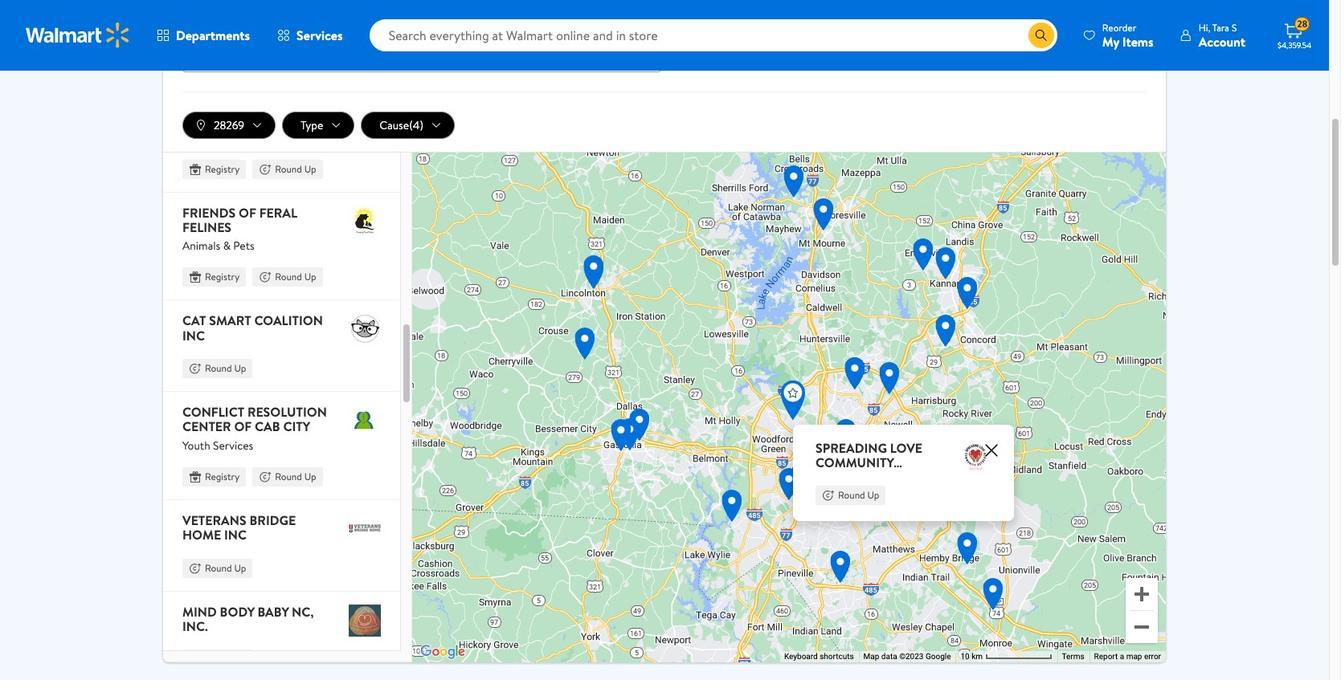 Task type: vqa. For each thing, say whether or not it's contained in the screenshot.
'Search charity or registry name' element
yes



Task type: describe. For each thing, give the bounding box(es) containing it.
keyboard shortcuts button
[[784, 652, 854, 663]]

inc.
[[182, 618, 208, 636]]

google image
[[416, 642, 469, 663]]

28
[[1297, 17, 1308, 31]]

report
[[1094, 653, 1118, 662]]

of inside conflict resolution center of cab city youth services
[[234, 418, 252, 436]]

conflict
[[182, 403, 244, 421]]

center
[[182, 418, 231, 436]]

veterans bridge home inc
[[182, 512, 296, 544]]

baby
[[257, 603, 289, 621]]

inc for veterans bridge home inc
[[224, 527, 247, 544]]

city
[[283, 418, 310, 436]]

hi, tara s account
[[1199, 20, 1246, 50]]

Search charity or registry name text field
[[182, 27, 661, 72]]

type
[[301, 117, 323, 133]]

report a map error
[[1094, 653, 1161, 662]]

search icon image
[[1035, 29, 1048, 42]]

feral
[[259, 204, 297, 221]]

1 registry from the top
[[205, 162, 240, 176]]

departments
[[176, 27, 250, 44]]

round up down home
[[205, 561, 246, 575]]

registry for conflict
[[205, 470, 240, 484]]

10
[[961, 653, 970, 662]]

$4,359.54
[[1278, 39, 1312, 51]]

walmart image
[[26, 23, 130, 48]]

round up bridge
[[275, 470, 302, 484]]

google
[[926, 653, 951, 662]]

account
[[1199, 33, 1246, 50]]

registry for friends
[[205, 270, 240, 284]]

reorder my items
[[1102, 20, 1154, 50]]

close image
[[982, 441, 1001, 460]]

mind
[[182, 603, 217, 621]]

keyboard shortcuts
[[784, 653, 854, 662]]

round up up conflict
[[205, 362, 246, 375]]

of inside friends of feral felines animals & pets
[[239, 204, 256, 221]]

data
[[881, 653, 897, 662]]

up down cat smart coalition inc
[[234, 362, 246, 375]]

items
[[1123, 33, 1154, 50]]

outreach,
[[816, 469, 888, 486]]

map data ©2023 google
[[864, 653, 951, 662]]

bridge
[[250, 512, 296, 529]]

search charity or registry name element
[[182, 6, 665, 72]]

up down outreach, at the bottom right of page
[[867, 489, 879, 502]]

km
[[972, 653, 983, 662]]

coalition
[[254, 312, 323, 330]]

cause(4) button
[[361, 112, 455, 139]]

up down mind body baby nc, inc.
[[234, 653, 246, 667]]

Search search field
[[369, 19, 1057, 51]]

inc for cat smart coalition inc
[[182, 327, 205, 344]]

felines
[[182, 219, 231, 236]]

round up up bridge
[[275, 470, 316, 484]]

round up down type
[[275, 162, 316, 176]]

pets
[[233, 238, 254, 254]]

round up coalition
[[275, 270, 302, 284]]

up down type
[[304, 162, 316, 176]]

up down city
[[304, 470, 316, 484]]



Task type: locate. For each thing, give the bounding box(es) containing it.
terms
[[1062, 653, 1085, 662]]

inc down love
[[891, 469, 914, 486]]

animals
[[182, 238, 220, 254]]

of
[[239, 204, 256, 221], [234, 418, 252, 436]]

map
[[1126, 653, 1142, 662]]

0 vertical spatial registry
[[205, 162, 240, 176]]

reorder
[[1102, 20, 1137, 34]]

my
[[1102, 33, 1119, 50]]

28269
[[214, 117, 244, 133]]

0 horizontal spatial inc
[[182, 327, 205, 344]]

inc inside veterans bridge home inc
[[224, 527, 247, 544]]

a
[[1120, 653, 1124, 662]]

registry down youth
[[205, 470, 240, 484]]

home
[[182, 527, 221, 544]]

veterans
[[182, 512, 246, 529]]

2 horizontal spatial inc
[[891, 469, 914, 486]]

services button
[[264, 16, 357, 55]]

spreading
[[816, 439, 887, 457]]

keyboard
[[784, 653, 818, 662]]

up down veterans bridge home inc
[[234, 561, 246, 575]]

inc left the smart
[[182, 327, 205, 344]]

conflict resolution center of cab city youth services
[[182, 403, 327, 454]]

friends
[[182, 204, 236, 221]]

0 vertical spatial services
[[297, 27, 343, 44]]

s
[[1232, 20, 1237, 34]]

tara
[[1213, 20, 1230, 34]]

round up feral
[[275, 162, 302, 176]]

inc inside spreading love community outreach, inc
[[891, 469, 914, 486]]

round up
[[275, 162, 316, 176], [275, 270, 316, 284], [205, 362, 246, 375], [275, 470, 316, 484], [838, 489, 879, 502], [205, 561, 246, 575], [205, 653, 246, 667]]

community
[[816, 454, 894, 471]]

round down outreach, at the bottom right of page
[[838, 489, 865, 502]]

inc right home
[[224, 527, 247, 544]]

type button
[[282, 112, 355, 139]]

departments button
[[143, 16, 264, 55]]

services inside dropdown button
[[297, 27, 343, 44]]

10 km
[[961, 653, 985, 662]]

friends of feral felines animals & pets
[[182, 204, 297, 254]]

1 horizontal spatial services
[[297, 27, 343, 44]]

mind body baby nc, inc.
[[182, 603, 314, 636]]

cause(4)
[[380, 117, 423, 133]]

1 vertical spatial inc
[[891, 469, 914, 486]]

error
[[1144, 653, 1161, 662]]

registry
[[205, 162, 240, 176], [205, 270, 240, 284], [205, 470, 240, 484]]

©2023
[[899, 653, 924, 662]]

0 vertical spatial inc
[[182, 327, 205, 344]]

2 registry from the top
[[205, 270, 240, 284]]

1 vertical spatial services
[[213, 438, 253, 454]]

3 registry from the top
[[205, 470, 240, 484]]

nc,
[[292, 603, 314, 621]]

registry down 28269 dropdown button
[[205, 162, 240, 176]]

up up coalition
[[304, 270, 316, 284]]

registry down &
[[205, 270, 240, 284]]

Walmart Site-Wide search field
[[369, 19, 1057, 51]]

round up down inc.
[[205, 653, 246, 667]]

round up down outreach, at the bottom right of page
[[838, 489, 879, 502]]

cab
[[255, 418, 280, 436]]

up
[[304, 162, 316, 176], [304, 270, 316, 284], [234, 362, 246, 375], [304, 470, 316, 484], [867, 489, 879, 502], [234, 561, 246, 575], [234, 653, 246, 667]]

spreading love community outreach, inc
[[816, 439, 922, 486]]

28269 button
[[182, 112, 276, 139]]

inc inside cat smart coalition inc
[[182, 327, 205, 344]]

1 vertical spatial of
[[234, 418, 252, 436]]

services inside conflict resolution center of cab city youth services
[[213, 438, 253, 454]]

10 km button
[[956, 652, 1057, 663]]

2 vertical spatial registry
[[205, 470, 240, 484]]

inc
[[182, 327, 205, 344], [891, 469, 914, 486], [224, 527, 247, 544]]

of left cab on the left
[[234, 418, 252, 436]]

0 vertical spatial of
[[239, 204, 256, 221]]

&
[[223, 238, 231, 254]]

0 horizontal spatial services
[[213, 438, 253, 454]]

shortcuts
[[820, 653, 854, 662]]

round
[[275, 162, 302, 176], [275, 270, 302, 284], [205, 362, 232, 375], [275, 470, 302, 484], [838, 489, 865, 502], [205, 561, 232, 575], [205, 653, 232, 667]]

report a map error link
[[1094, 653, 1161, 662]]

round down inc.
[[205, 653, 232, 667]]

services
[[297, 27, 343, 44], [213, 438, 253, 454]]

of left feral
[[239, 204, 256, 221]]

terms link
[[1062, 653, 1085, 662]]

cat smart coalition inc
[[182, 312, 323, 344]]

1 vertical spatial registry
[[205, 270, 240, 284]]

round down home
[[205, 561, 232, 575]]

hi,
[[1199, 20, 1210, 34]]

body
[[220, 603, 254, 621]]

youth
[[182, 438, 210, 454]]

cat
[[182, 312, 206, 330]]

love
[[890, 439, 922, 457]]

round up conflict
[[205, 362, 232, 375]]

resolution
[[247, 403, 327, 421]]

map
[[864, 653, 879, 662]]

2 vertical spatial inc
[[224, 527, 247, 544]]

map region
[[412, 153, 1166, 663]]

smart
[[209, 312, 251, 330]]

round up up coalition
[[275, 270, 316, 284]]

1 horizontal spatial inc
[[224, 527, 247, 544]]



